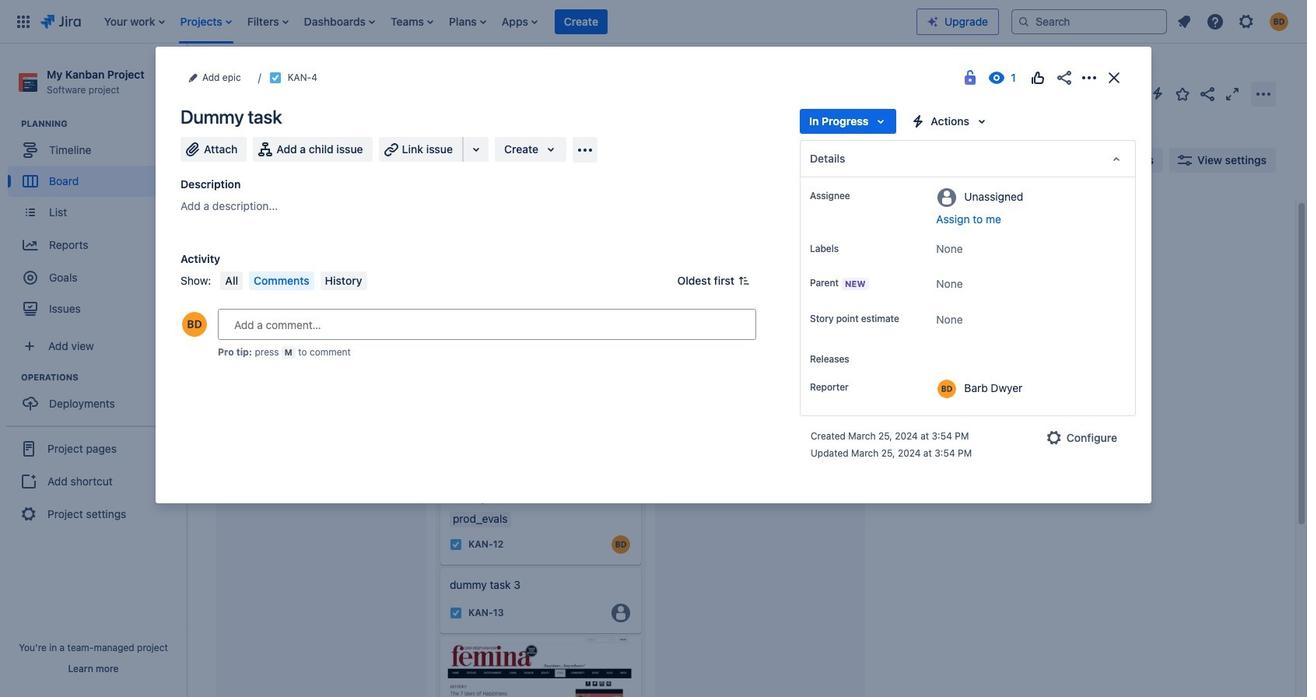 Task type: describe. For each thing, give the bounding box(es) containing it.
details element
[[800, 140, 1137, 177]]

Search field
[[1012, 9, 1168, 34]]

Add a comment… field
[[218, 309, 757, 340]]

heading for top group
[[21, 118, 186, 130]]

8 list item from the left
[[555, 0, 608, 43]]

2 list item from the left
[[176, 0, 237, 43]]

0 horizontal spatial list
[[96, 0, 917, 43]]

copy link to issue image
[[314, 71, 327, 83]]

2 vertical spatial group
[[6, 426, 181, 536]]

1 list item from the left
[[99, 0, 169, 43]]

primary element
[[9, 0, 917, 43]]

7 list item from the left
[[497, 0, 543, 43]]

labels pin to top. only you can see pinned fields. image
[[842, 243, 855, 255]]

Search text field
[[237, 148, 354, 173]]

search image
[[1018, 15, 1031, 28]]

add people image
[[433, 151, 452, 170]]

heading for group to the middle
[[21, 371, 186, 384]]

enter full screen image
[[1224, 84, 1242, 103]]

link web pages and more image
[[467, 140, 486, 159]]



Task type: vqa. For each thing, say whether or not it's contained in the screenshot.
2nd Task icon from the top of the page
yes



Task type: locate. For each thing, give the bounding box(es) containing it.
reporter pin to top. only you can see pinned fields. image
[[852, 381, 865, 394]]

0 vertical spatial heading
[[21, 118, 186, 130]]

6 list item from the left
[[444, 0, 491, 43]]

1 vertical spatial group
[[8, 371, 186, 424]]

None search field
[[1012, 9, 1168, 34]]

5 list item from the left
[[386, 0, 438, 43]]

banner
[[0, 0, 1308, 44]]

3 list item from the left
[[243, 0, 293, 43]]

1 vertical spatial heading
[[21, 371, 186, 384]]

4 list item from the left
[[299, 0, 380, 43]]

0 vertical spatial group
[[8, 118, 186, 329]]

list item
[[99, 0, 169, 43], [176, 0, 237, 43], [243, 0, 293, 43], [299, 0, 380, 43], [386, 0, 438, 43], [444, 0, 491, 43], [497, 0, 543, 43], [555, 0, 608, 43]]

close image
[[1105, 69, 1124, 87]]

2 heading from the top
[[21, 371, 186, 384]]

vote options: no one has voted for this issue yet. image
[[1029, 69, 1048, 87]]

task image
[[269, 72, 282, 84], [230, 282, 243, 294], [230, 350, 243, 363], [450, 538, 462, 551], [450, 607, 462, 619]]

actions image
[[1080, 69, 1099, 87]]

heading
[[21, 118, 186, 130], [21, 371, 186, 384]]

goal image
[[23, 271, 37, 285]]

dialog
[[156, 47, 1152, 504]]

group
[[8, 118, 186, 329], [8, 371, 186, 424], [6, 426, 181, 536]]

1 heading from the top
[[21, 118, 186, 130]]

menu bar
[[218, 272, 370, 290]]

star kan board image
[[1174, 84, 1193, 103]]

list
[[96, 0, 917, 43], [1171, 7, 1298, 35]]

add app image
[[576, 141, 595, 159]]

assignee pin to top. only you can see pinned fields. image
[[854, 190, 866, 202]]

jira image
[[40, 12, 81, 31], [40, 12, 81, 31]]

1 horizontal spatial list
[[1171, 7, 1298, 35]]

sidebar element
[[0, 44, 187, 697]]



